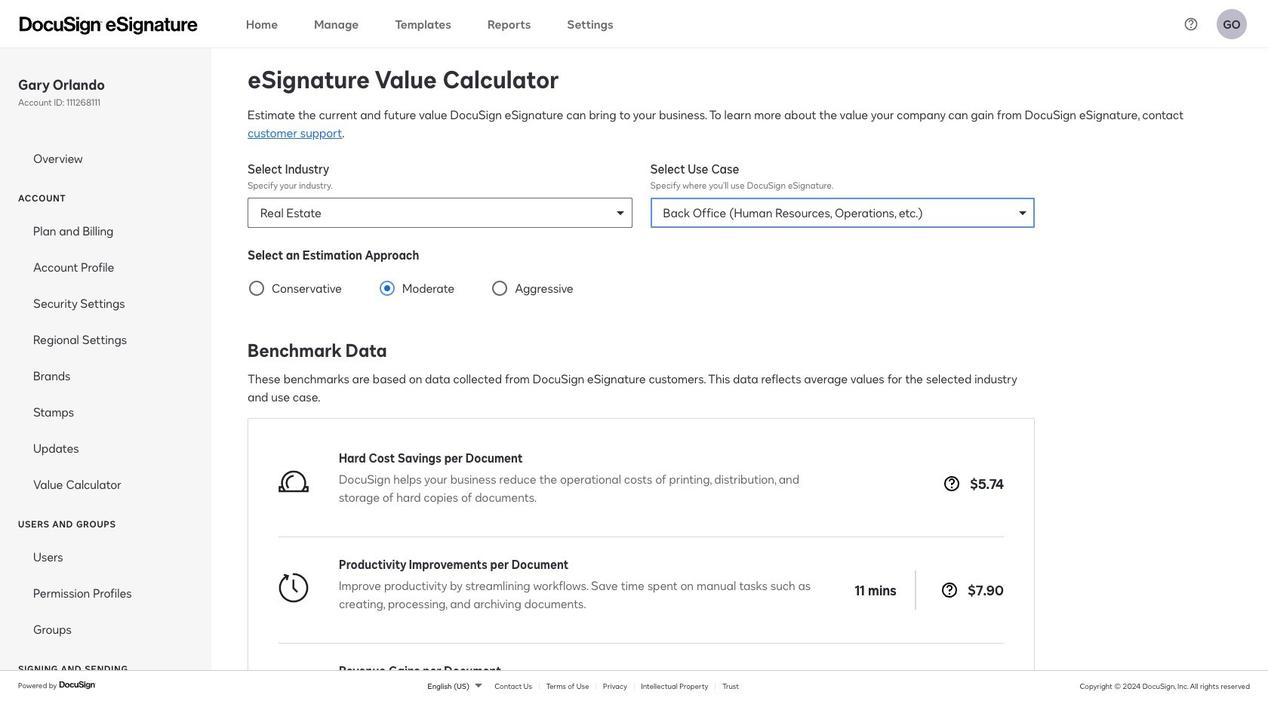 Task type: describe. For each thing, give the bounding box(es) containing it.
productivity improvements per document image
[[279, 573, 309, 603]]



Task type: vqa. For each thing, say whether or not it's contained in the screenshot.
Productivity Improvements per Document icon
yes



Task type: locate. For each thing, give the bounding box(es) containing it.
hard cost savings per document image
[[279, 467, 309, 497]]

docusign image
[[59, 680, 97, 692]]

docusign agreement cloud ux image
[[20, 16, 198, 34]]

users and groups element
[[0, 539, 211, 648]]

account element
[[0, 213, 211, 503]]



